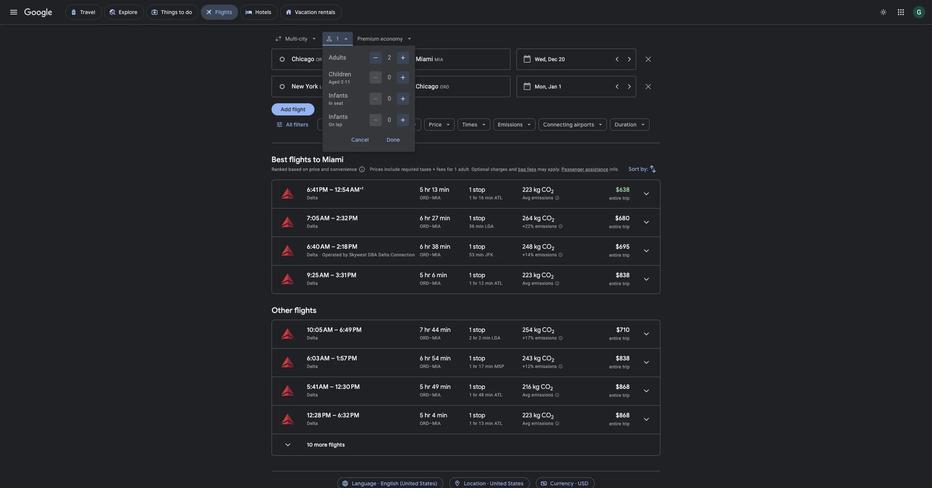 Task type: vqa. For each thing, say whether or not it's contained in the screenshot.


Task type: locate. For each thing, give the bounding box(es) containing it.
$838 entire trip for 223
[[609, 272, 630, 286]]

0 vertical spatial $838 entire trip
[[609, 272, 630, 286]]

hr inside 5 hr 49 min ord – mia
[[425, 383, 431, 391]]

5 inside '5 hr 13 min ord – mia'
[[420, 186, 423, 194]]

+14%
[[522, 252, 534, 258]]

1 vertical spatial 13
[[479, 421, 484, 426]]

min inside 1 stop 1 hr 17 min msp
[[485, 364, 493, 369]]

3 atl from the top
[[494, 392, 503, 398]]

49
[[432, 383, 439, 391]]

ord for 5 hr 6 min
[[420, 281, 429, 286]]

6 stop from the top
[[473, 355, 485, 362]]

min up 1 stop 1 hr 17 min msp
[[483, 335, 491, 341]]

atl inside 1 stop 1 hr 13 min atl
[[494, 421, 503, 426]]

2 $868 entire trip from the top
[[609, 412, 630, 427]]

all filters
[[286, 121, 308, 128]]

total duration 5 hr 13 min. element
[[420, 186, 469, 195]]

1 entire from the top
[[609, 196, 621, 201]]

248
[[522, 243, 533, 251]]

stop up 53
[[473, 243, 485, 251]]

mia down 49
[[432, 392, 441, 398]]

1 stop 1 hr 48 min atl
[[469, 383, 503, 398]]

838 US dollars text field
[[616, 272, 630, 279]]

hr inside '5 hr 13 min ord – mia'
[[425, 186, 431, 194]]

Arrival time: 2:18 PM. text field
[[337, 243, 357, 251]]

min right "36"
[[476, 224, 484, 229]]

flight details. leaves o'hare international airport at 12:28 pm on wednesday, december 20 and arrives at miami international airport at 6:32 pm on wednesday, december 20. image
[[637, 410, 656, 428]]

7 trip from the top
[[623, 393, 630, 398]]

1 up "36"
[[469, 215, 472, 222]]

total duration 5 hr 4 min. element
[[420, 412, 469, 420]]

3 5 from the top
[[420, 383, 423, 391]]

$868 entire trip left flight details. leaves o'hare international airport at 12:28 pm on wednesday, december 20 and arrives at miami international airport at 6:32 pm on wednesday, december 20. image
[[609, 412, 630, 427]]

6
[[420, 215, 423, 222], [420, 243, 423, 251], [432, 272, 435, 279], [420, 355, 423, 362]]

atl inside 1 stop 1 hr 48 min atl
[[494, 392, 503, 398]]

2 stop from the top
[[473, 215, 485, 222]]

264
[[522, 215, 533, 222]]

and right price
[[321, 167, 329, 172]]

5 entire from the top
[[609, 336, 621, 341]]

assistance
[[585, 167, 608, 172]]

1 vertical spatial 223
[[522, 272, 532, 279]]

min inside the 7 hr 44 min ord – mia
[[440, 326, 451, 334]]

ord for 5 hr 49 min
[[420, 392, 429, 398]]

1 horizontal spatial fees
[[527, 167, 536, 172]]

1 stop 1 hr 13 min atl
[[469, 412, 503, 426]]

4 5 from the top
[[420, 412, 423, 419]]

7 1 stop flight. element from the top
[[469, 383, 485, 392]]

1 swap origin and destination. image from the top
[[387, 55, 396, 64]]

5 inside 5 hr 4 min ord – mia
[[420, 412, 423, 419]]

1 vertical spatial lga
[[492, 335, 500, 341]]

None search field
[[272, 30, 661, 152]]

$868 entire trip for 216
[[609, 383, 630, 398]]

$680 entire trip
[[609, 215, 630, 229]]

avg down 216
[[522, 392, 530, 398]]

atl inside 1 stop 1 hr 16 min atl
[[494, 195, 503, 201]]

0 vertical spatial 223
[[522, 186, 532, 194]]

co inside 216 kg co 2
[[541, 383, 550, 391]]

hr left 17
[[473, 364, 477, 369]]

+
[[433, 167, 435, 172], [360, 186, 362, 191]]

ord inside 5 hr 49 min ord – mia
[[420, 392, 429, 398]]

co for 6 hr 27 min
[[542, 215, 552, 222]]

1 $838 entire trip from the top
[[609, 272, 630, 286]]

avg emissions for 5 hr 49 min
[[522, 392, 553, 398]]

kg right 216
[[533, 383, 540, 391]]

248 kg co 2
[[522, 243, 554, 252]]

min right 49
[[440, 383, 451, 391]]

mia
[[432, 195, 441, 201], [432, 224, 441, 229], [432, 252, 441, 258], [432, 281, 441, 286], [432, 335, 441, 341], [432, 364, 441, 369], [432, 392, 441, 398], [432, 421, 441, 426]]

trip for 7 hr 44 min
[[623, 336, 630, 341]]

ord inside 5 hr 4 min ord – mia
[[420, 421, 429, 426]]

co for 6 hr 54 min
[[542, 355, 552, 362]]

3 stop from the top
[[473, 243, 485, 251]]

223 down +14%
[[522, 272, 532, 279]]

Departure time: 5:41 AM. text field
[[307, 383, 328, 391]]

5 ord from the top
[[420, 335, 429, 341]]

4 stop from the top
[[473, 272, 485, 279]]

0 horizontal spatial and
[[321, 167, 329, 172]]

flight details. leaves o'hare international airport at 6:40 am on wednesday, december 20 and arrives at miami international airport at 2:18 pm on wednesday, december 20. image
[[637, 242, 656, 260]]

5 inside 5 hr 49 min ord – mia
[[420, 383, 423, 391]]

mia down total duration 5 hr 13 min. element
[[432, 195, 441, 201]]

1 stop flight. element for 6 hr 27 min
[[469, 215, 485, 223]]

main menu image
[[9, 8, 18, 17]]

trip down $638
[[623, 196, 630, 201]]

swap origin and destination. image for departure text field
[[387, 82, 396, 91]]

mia inside 5 hr 4 min ord – mia
[[432, 421, 441, 426]]

stop for 6 hr 38 min
[[473, 243, 485, 251]]

remove flight from chicago to miami on wed, dec 20 image
[[644, 55, 653, 64]]

6:41 pm
[[307, 186, 328, 194]]

flight
[[292, 106, 305, 113]]

0 vertical spatial $868 entire trip
[[609, 383, 630, 398]]

0 vertical spatial infants
[[329, 92, 348, 99]]

emissions for 5 hr 6 min
[[532, 281, 553, 286]]

1 $838 from the top
[[616, 272, 630, 279]]

delta down 9:25 am
[[307, 281, 318, 286]]

$868 entire trip
[[609, 383, 630, 398], [609, 412, 630, 427]]

total duration 5 hr 6 min. element
[[420, 272, 469, 280]]

flight details. leaves o'hare international airport at 9:25 am on wednesday, december 20 and arrives at miami international airport at 3:31 pm on wednesday, december 20. image
[[637, 270, 656, 288]]

stop for 5 hr 49 min
[[473, 383, 485, 391]]

3 mia from the top
[[432, 252, 441, 258]]

prices
[[370, 167, 383, 172]]

1 horizontal spatial +
[[433, 167, 435, 172]]

hr right 7
[[425, 326, 430, 334]]

emissions for 6 hr 54 min
[[535, 364, 557, 369]]

3 0 from the top
[[388, 116, 391, 123]]

connection
[[391, 252, 415, 258]]

connecting
[[543, 121, 573, 128]]

–
[[329, 186, 333, 194], [429, 195, 432, 201], [331, 215, 335, 222], [429, 224, 432, 229], [331, 243, 335, 251], [429, 252, 432, 258], [331, 272, 334, 279], [429, 281, 432, 286], [334, 326, 338, 334], [429, 335, 432, 341], [331, 355, 335, 362], [429, 364, 432, 369], [330, 383, 334, 391], [429, 392, 432, 398], [332, 412, 336, 419], [429, 421, 432, 426]]

2 avg emissions from the top
[[522, 281, 553, 286]]

710 US dollars text field
[[616, 326, 630, 334]]

emissions for 6 hr 27 min
[[535, 224, 557, 229]]

avg up 264
[[522, 195, 530, 201]]

entire for 5 hr 4 min
[[609, 421, 621, 427]]

4 mia from the top
[[432, 281, 441, 286]]

4 ord from the top
[[420, 281, 429, 286]]

5 for 5 hr 6 min
[[420, 272, 423, 279]]

min right "48"
[[485, 392, 493, 398]]

trip for 6 hr 38 min
[[623, 253, 630, 258]]

1 vertical spatial infants
[[329, 113, 348, 120]]

min right 16
[[485, 195, 493, 201]]

695 US dollars text field
[[616, 243, 630, 251]]

44
[[432, 326, 439, 334]]

stop inside 1 stop 1 hr 12 min atl
[[473, 272, 485, 279]]

0 for children aged 2-11
[[388, 74, 391, 81]]

kg for 5 hr 4 min
[[534, 412, 540, 419]]

1 infants from the top
[[329, 92, 348, 99]]

english (united states)
[[381, 480, 437, 487]]

1 0 from the top
[[388, 74, 391, 81]]

hr down 6 hr 38 min ord – mia
[[425, 272, 431, 279]]

2 inside 248 kg co 2
[[552, 245, 554, 252]]

1 vertical spatial flights
[[294, 306, 316, 315]]

other
[[272, 306, 293, 315]]

flight details. leaves o'hare international airport at 10:05 am on wednesday, december 20 and arrives at miami international airport at 6:49 pm on wednesday, december 20. image
[[637, 325, 656, 343]]

hr left the 54
[[425, 355, 430, 362]]

– left arrival time: 6:49 pm. text box
[[334, 326, 338, 334]]

avg emissions
[[522, 195, 553, 201], [522, 281, 553, 286], [522, 392, 553, 398], [522, 421, 553, 426]]

$638
[[616, 186, 630, 194]]

mia inside 6 hr 38 min ord – mia
[[432, 252, 441, 258]]

stop up "36"
[[473, 215, 485, 222]]

kg inside 243 kg co 2
[[534, 355, 541, 362]]

53
[[469, 252, 475, 258]]

2 ord from the top
[[420, 224, 429, 229]]

4
[[432, 412, 436, 419]]

for
[[447, 167, 453, 172]]

ord inside '5 hr 13 min ord – mia'
[[420, 195, 429, 201]]

hr left 27
[[425, 215, 430, 222]]

entire inside the $710 entire trip
[[609, 336, 621, 341]]

$838
[[616, 272, 630, 279], [616, 355, 630, 362]]

1 vertical spatial 223 kg co 2
[[522, 272, 554, 280]]

hr inside 1 stop 1 hr 12 min atl
[[473, 281, 477, 286]]

trip down 838 us dollars text field
[[623, 281, 630, 286]]

mia for 6
[[432, 281, 441, 286]]

infants
[[329, 92, 348, 99], [329, 113, 348, 120]]

3 ord from the top
[[420, 252, 429, 258]]

emissions
[[532, 195, 553, 201], [535, 224, 557, 229], [535, 252, 557, 258], [532, 281, 553, 286], [535, 335, 557, 341], [535, 364, 557, 369], [532, 392, 553, 398], [532, 421, 553, 426]]

8 ord from the top
[[420, 421, 429, 426]]

co for 5 hr 49 min
[[541, 383, 550, 391]]

2 inside 264 kg co 2
[[552, 217, 554, 223]]

10
[[307, 441, 313, 448]]

1 stop 2 hr 2 min lga
[[469, 326, 500, 341]]

entire for 5 hr 49 min
[[609, 393, 621, 398]]

main content
[[272, 149, 661, 462]]

lga
[[485, 224, 494, 229], [492, 335, 500, 341]]

change appearance image
[[874, 3, 893, 21]]

1 vertical spatial 0
[[388, 95, 391, 102]]

entire
[[609, 196, 621, 201], [609, 224, 621, 229], [609, 253, 621, 258], [609, 281, 621, 286], [609, 336, 621, 341], [609, 364, 621, 370], [609, 393, 621, 398], [609, 421, 621, 427]]

delta down "6:03 am"
[[307, 364, 318, 369]]

entire down 868 us dollars text box
[[609, 393, 621, 398]]

2 for 6 hr 27 min
[[552, 217, 554, 223]]

trip inside $638 entire trip
[[623, 196, 630, 201]]

atl
[[494, 195, 503, 201], [494, 281, 503, 286], [494, 392, 503, 398], [494, 421, 503, 426]]

ord down total duration 5 hr 4 min. element
[[420, 421, 429, 426]]

0 vertical spatial 0
[[388, 74, 391, 81]]

mia for 13
[[432, 195, 441, 201]]

5 down taxes
[[420, 186, 423, 194]]

1 up layover (1 of 1) is a 2 hr 2 min layover at laguardia airport in new york. element
[[469, 326, 472, 334]]

5 1 stop flight. element from the top
[[469, 326, 485, 335]]

+12% emissions
[[522, 364, 557, 369]]

Arrival time: 12:54 AM on  Thursday, December 21. text field
[[335, 186, 363, 194]]

delta inside 7:05 am – 2:32 pm delta
[[307, 224, 318, 229]]

4 1 stop flight. element from the top
[[469, 272, 485, 280]]

united states
[[490, 480, 524, 487]]

delta inside 9:25 am – 3:31 pm delta
[[307, 281, 318, 286]]

min
[[439, 186, 449, 194], [485, 195, 493, 201], [440, 215, 450, 222], [476, 224, 484, 229], [440, 243, 450, 251], [476, 252, 484, 258], [437, 272, 447, 279], [485, 281, 493, 286], [440, 326, 451, 334], [483, 335, 491, 341], [440, 355, 451, 362], [485, 364, 493, 369], [440, 383, 451, 391], [485, 392, 493, 398], [437, 412, 447, 419], [485, 421, 493, 426]]

mia down the "total duration 5 hr 6 min." element
[[432, 281, 441, 286]]

avg
[[522, 195, 530, 201], [522, 281, 530, 286], [522, 392, 530, 398], [522, 421, 530, 426]]

6 for 6 hr 27 min
[[420, 215, 423, 222]]

1 vertical spatial $838
[[616, 355, 630, 362]]

8 entire from the top
[[609, 421, 621, 427]]

min inside 1 stop 1 hr 48 min atl
[[485, 392, 493, 398]]

1 stop flight. element
[[469, 186, 485, 195], [469, 215, 485, 223], [469, 243, 485, 252], [469, 272, 485, 280], [469, 326, 485, 335], [469, 355, 485, 363], [469, 383, 485, 392], [469, 412, 485, 420]]

convenience
[[330, 167, 357, 172]]

8 1 stop flight. element from the top
[[469, 412, 485, 420]]

2 1 stop flight. element from the top
[[469, 215, 485, 223]]

1 stop flight. element up 53
[[469, 243, 485, 252]]

4 avg from the top
[[522, 421, 530, 426]]

$838 entire trip left flight details. leaves o'hare international airport at 9:25 am on wednesday, december 20 and arrives at miami international airport at 3:31 pm on wednesday, december 20. image
[[609, 272, 630, 286]]

lga up 1 stop 1 hr 17 min msp
[[492, 335, 500, 341]]

7 entire from the top
[[609, 393, 621, 398]]

delta for 6:03 am
[[307, 364, 318, 369]]

2 for 7 hr 44 min
[[552, 329, 554, 335]]

hr left 49
[[425, 383, 431, 391]]

and
[[321, 167, 329, 172], [509, 167, 517, 172]]

1 vertical spatial $868
[[616, 412, 630, 419]]

min inside '5 hr 13 min ord – mia'
[[439, 186, 449, 194]]

5 hr 4 min ord – mia
[[420, 412, 447, 426]]

1 atl from the top
[[494, 195, 503, 201]]

entire for 7 hr 44 min
[[609, 336, 621, 341]]

connecting airports button
[[539, 115, 607, 134]]

ord inside 6 hr 27 min ord – mia
[[420, 224, 429, 229]]

kg for 5 hr 6 min
[[534, 272, 540, 279]]

mia down 38
[[432, 252, 441, 258]]

None text field
[[393, 76, 511, 97]]

6 for 6 hr 38 min
[[420, 243, 423, 251]]

trip down $838 text box in the bottom of the page
[[623, 364, 630, 370]]

Departure time: 9:25 AM. text field
[[307, 272, 329, 279]]

avg emissions for 5 hr 4 min
[[522, 421, 553, 426]]

1 avg emissions from the top
[[522, 195, 553, 201]]

– left arrival time: 1:57 pm. text field
[[331, 355, 335, 362]]

delta inside the 10:05 am – 6:49 pm delta
[[307, 335, 318, 341]]

10 more flights image
[[279, 436, 297, 454]]

0 vertical spatial 223 kg co 2
[[522, 186, 554, 195]]

co up +14% emissions in the right bottom of the page
[[542, 243, 552, 251]]

1 horizontal spatial 13
[[479, 421, 484, 426]]

1 down total duration 5 hr 4 min. element
[[469, 421, 472, 426]]

trip down $710 text box
[[623, 336, 630, 341]]

fees right the bag
[[527, 167, 536, 172]]

13
[[432, 186, 438, 194], [479, 421, 484, 426]]

kg inside 264 kg co 2
[[534, 215, 541, 222]]

– down 38
[[429, 252, 432, 258]]

1 stop flight. element for 5 hr 6 min
[[469, 272, 485, 280]]

Departure text field
[[535, 76, 610, 97]]

5 stop from the top
[[473, 326, 485, 334]]

4 entire from the top
[[609, 281, 621, 286]]

delta down departure time: 5:41 am. text box
[[307, 392, 318, 398]]

infants up lap
[[329, 113, 348, 120]]

min inside 5 hr 49 min ord – mia
[[440, 383, 451, 391]]

entire inside $638 entire trip
[[609, 196, 621, 201]]

2 5 from the top
[[420, 272, 423, 279]]

1 trip from the top
[[623, 196, 630, 201]]

223 kg co 2
[[522, 186, 554, 195], [522, 272, 554, 280], [522, 412, 554, 421]]

hr left 4
[[425, 412, 431, 419]]

0 vertical spatial flights
[[289, 155, 311, 164]]

flight details. leaves o'hare international airport at 6:03 am on wednesday, december 20 and arrives at miami international airport at 1:57 pm on wednesday, december 20. image
[[637, 353, 656, 371]]

mia inside 6 hr 27 min ord – mia
[[432, 224, 441, 229]]

223 for 223
[[522, 272, 532, 279]]

mia for 44
[[432, 335, 441, 341]]

stop inside 1 stop 1 hr 13 min atl
[[473, 412, 485, 419]]

adults
[[329, 54, 346, 61]]

charges
[[491, 167, 508, 172]]

trip for 5 hr 4 min
[[623, 421, 630, 427]]

ord inside the 7 hr 44 min ord – mia
[[420, 335, 429, 341]]

mia for 54
[[432, 364, 441, 369]]

min inside 1 stop 1 hr 13 min atl
[[485, 421, 493, 426]]

mia for 4
[[432, 421, 441, 426]]

avg for 5 hr 49 min
[[522, 392, 530, 398]]

kg down may
[[534, 186, 540, 194]]

3 trip from the top
[[623, 253, 630, 258]]

Departure time: 6:03 AM. text field
[[307, 355, 330, 362]]

2 223 kg co 2 from the top
[[522, 272, 554, 280]]

min right 38
[[440, 243, 450, 251]]

1 223 kg co 2 from the top
[[522, 186, 554, 195]]

0 vertical spatial swap origin and destination. image
[[387, 55, 396, 64]]

223 down 216
[[522, 412, 532, 419]]

kg up +17% emissions
[[534, 326, 541, 334]]

co inside the 254 kg co 2
[[542, 326, 552, 334]]

entire for 6 hr 38 min
[[609, 253, 621, 258]]

1 up layover (1 of 1) is a 1 hr 13 min layover at hartsfield-jackson atlanta international airport in atlanta. element
[[469, 412, 472, 419]]

stop inside 1 stop 1 hr 16 min atl
[[473, 186, 485, 194]]

times
[[462, 121, 477, 128]]

1 5 from the top
[[420, 186, 423, 194]]

kg inside 248 kg co 2
[[534, 243, 541, 251]]

$868 left flight details. leaves o'hare international airport at 12:28 pm on wednesday, december 20 and arrives at miami international airport at 6:32 pm on wednesday, december 20. image
[[616, 412, 630, 419]]

1 stop flight. element for 5 hr 13 min
[[469, 186, 485, 195]]

2 $868 from the top
[[616, 412, 630, 419]]

1 vertical spatial swap origin and destination. image
[[387, 82, 396, 91]]

stop up "48"
[[473, 383, 485, 391]]

12
[[479, 281, 484, 286]]

stops button
[[317, 115, 349, 134]]

stop up layover (1 of 1) is a 2 hr 2 min layover at laguardia airport in new york. element
[[473, 326, 485, 334]]

stop inside 1 stop 1 hr 17 min msp
[[473, 355, 485, 362]]

Arrival time: 12:30 PM. text field
[[335, 383, 360, 391]]

entire down $838 text box in the bottom of the page
[[609, 364, 621, 370]]

flights
[[289, 155, 311, 164], [294, 306, 316, 315], [329, 441, 345, 448]]

6 ord from the top
[[420, 364, 429, 369]]

868 US dollars text field
[[616, 412, 630, 419]]

– inside 6:03 am – 1:57 pm delta
[[331, 355, 335, 362]]

min right the 54
[[440, 355, 451, 362]]

– left arrival time: 6:32 pm. text box
[[332, 412, 336, 419]]

mia inside '5 hr 13 min ord – mia'
[[432, 195, 441, 201]]

4 trip from the top
[[623, 281, 630, 286]]

hr inside 1 stop 1 hr 17 min msp
[[473, 364, 477, 369]]

co down may
[[542, 186, 551, 194]]

co
[[542, 186, 551, 194], [542, 215, 552, 222], [542, 243, 552, 251], [542, 272, 551, 279], [542, 326, 552, 334], [542, 355, 552, 362], [541, 383, 550, 391], [542, 412, 551, 419]]

co inside 248 kg co 2
[[542, 243, 552, 251]]

1 down adult.
[[469, 186, 472, 194]]

2 atl from the top
[[494, 281, 503, 286]]

1 avg from the top
[[522, 195, 530, 201]]

1 inside the 6:41 pm – 12:54 am + 1
[[362, 186, 363, 191]]

3 avg emissions from the top
[[522, 392, 553, 398]]

stop up layover (1 of 1) is a 1 hr 13 min layover at hartsfield-jackson atlanta international airport in atlanta. element
[[473, 412, 485, 419]]

bag
[[518, 167, 526, 172]]

swap origin and destination. image
[[387, 55, 396, 64], [387, 82, 396, 91]]

3 1 stop flight. element from the top
[[469, 243, 485, 252]]

2 inside 216 kg co 2
[[550, 386, 553, 392]]

0 for infants in seat
[[388, 95, 391, 102]]

2 $838 from the top
[[616, 355, 630, 362]]

0 vertical spatial lga
[[485, 224, 494, 229]]

2 vertical spatial 223
[[522, 412, 532, 419]]

7 stop from the top
[[473, 383, 485, 391]]

2 0 from the top
[[388, 95, 391, 102]]

1 $868 from the top
[[616, 383, 630, 391]]

stop for 6 hr 27 min
[[473, 215, 485, 222]]

5 down 6 hr 38 min ord – mia
[[420, 272, 423, 279]]

ord inside 5 hr 6 min ord – mia
[[420, 281, 429, 286]]

– inside the 6:41 pm – 12:54 am + 1
[[329, 186, 333, 194]]

Departure time: 10:05 AM. text field
[[307, 326, 333, 334]]

2 for 5 hr 4 min
[[551, 414, 554, 421]]

None text field
[[393, 49, 511, 70]]

min right 17
[[485, 364, 493, 369]]

trip for 5 hr 49 min
[[623, 393, 630, 398]]

6 mia from the top
[[432, 364, 441, 369]]

0 vertical spatial +
[[433, 167, 435, 172]]

co inside 264 kg co 2
[[542, 215, 552, 222]]

0 vertical spatial 13
[[432, 186, 438, 194]]

entire inside $680 entire trip
[[609, 224, 621, 229]]

children aged 2-11
[[329, 71, 351, 85]]

ord inside 6 hr 38 min ord – mia
[[420, 252, 429, 258]]

1 $868 entire trip from the top
[[609, 383, 630, 398]]

2-
[[341, 79, 345, 85]]

– inside 9:25 am – 3:31 pm delta
[[331, 272, 334, 279]]

0 horizontal spatial fees
[[437, 167, 446, 172]]

1 vertical spatial +
[[360, 186, 362, 191]]

6 entire from the top
[[609, 364, 621, 370]]

8 stop from the top
[[473, 412, 485, 419]]

atl for 5 hr 13 min
[[494, 195, 503, 201]]

avg emissions for 5 hr 6 min
[[522, 281, 553, 286]]

2 vertical spatial 0
[[388, 116, 391, 123]]

1 1 stop flight. element from the top
[[469, 186, 485, 195]]

co for 5 hr 6 min
[[542, 272, 551, 279]]

3 223 from the top
[[522, 412, 532, 419]]

$838 entire trip up 868 us dollars text box
[[609, 355, 630, 370]]

$710 entire trip
[[609, 326, 630, 341]]

entire down $710 text box
[[609, 336, 621, 341]]

min inside 1 stop 53 min jfk
[[476, 252, 484, 258]]

6 down 6 hr 38 min ord – mia
[[432, 272, 435, 279]]

Departure time: 7:05 AM. text field
[[307, 215, 330, 222]]

0 horizontal spatial +
[[360, 186, 362, 191]]

838 US dollars text field
[[616, 355, 630, 362]]

fees left for
[[437, 167, 446, 172]]

entire down $680 on the right top of the page
[[609, 224, 621, 229]]

0 vertical spatial $838
[[616, 272, 630, 279]]

flight details. leaves o'hare international airport at 5:41 am on wednesday, december 20 and arrives at miami international airport at 12:30 pm on wednesday, december 20. image
[[637, 382, 656, 400]]

6 left 27
[[420, 215, 423, 222]]

main content containing best flights to miami
[[272, 149, 661, 462]]

12:28 pm
[[307, 412, 331, 419]]

1 stop flight. element up 17
[[469, 355, 485, 363]]

– inside the 7 hr 44 min ord – mia
[[429, 335, 432, 341]]

leaves o'hare international airport at 7:05 am on wednesday, december 20 and arrives at miami international airport at 2:32 pm on wednesday, december 20. element
[[307, 215, 358, 222]]

2 mia from the top
[[432, 224, 441, 229]]

1
[[336, 36, 339, 42], [454, 167, 457, 172], [362, 186, 363, 191], [469, 186, 472, 194], [469, 195, 472, 201], [469, 215, 472, 222], [469, 243, 472, 251], [469, 272, 472, 279], [469, 281, 472, 286], [469, 326, 472, 334], [469, 355, 472, 362], [469, 364, 472, 369], [469, 383, 472, 391], [469, 392, 472, 398], [469, 412, 472, 419], [469, 421, 472, 426]]

– inside 5 hr 49 min ord – mia
[[429, 392, 432, 398]]

delta inside 12:28 pm – 6:32 pm delta
[[307, 421, 318, 426]]

12:28 pm – 6:32 pm delta
[[307, 412, 359, 426]]

3 entire from the top
[[609, 253, 621, 258]]

trip down $680 on the right top of the page
[[623, 224, 630, 229]]

kg inside 216 kg co 2
[[533, 383, 540, 391]]

1 stop flight. element down "48"
[[469, 412, 485, 420]]

– inside 7:05 am – 2:32 pm delta
[[331, 215, 335, 222]]

atl right "48"
[[494, 392, 503, 398]]

stop inside 1 stop 2 hr 2 min lga
[[473, 326, 485, 334]]

delta down the 6:40 am text field
[[307, 252, 318, 258]]

5 for 5 hr 49 min
[[420, 383, 423, 391]]

1 and from the left
[[321, 167, 329, 172]]

flights right more
[[329, 441, 345, 448]]

1 stop from the top
[[473, 186, 485, 194]]

leaves o'hare international airport at 6:03 am on wednesday, december 20 and arrives at miami international airport at 1:57 pm on wednesday, december 20. element
[[307, 355, 357, 362]]

6 inside 6 hr 38 min ord – mia
[[420, 243, 423, 251]]

1 vertical spatial $868 entire trip
[[609, 412, 630, 427]]

2 $838 entire trip from the top
[[609, 355, 630, 370]]

6 hr 38 min ord – mia
[[420, 243, 450, 258]]

mia inside 5 hr 49 min ord – mia
[[432, 392, 441, 398]]

ord for 6 hr 38 min
[[420, 252, 429, 258]]

leaves o'hare international airport at 9:25 am on wednesday, december 20 and arrives at miami international airport at 3:31 pm on wednesday, december 20. element
[[307, 272, 356, 279]]

1 up "adults"
[[336, 36, 339, 42]]

2 swap origin and destination. image from the top
[[387, 82, 396, 91]]

2 infants from the top
[[329, 113, 348, 120]]

2 vertical spatial 223 kg co 2
[[522, 412, 554, 421]]

None field
[[272, 32, 321, 46], [355, 32, 417, 46], [272, 32, 321, 46], [355, 32, 417, 46]]

trip inside the $710 entire trip
[[623, 336, 630, 341]]

remove flight from new york to chicago on mon, jan 1 image
[[644, 82, 653, 91]]

done button
[[378, 134, 409, 146]]

1 ord from the top
[[420, 195, 429, 201]]

1 vertical spatial $838 entire trip
[[609, 355, 630, 370]]

entire down 838 us dollars text field
[[609, 281, 621, 286]]

min right 27
[[440, 215, 450, 222]]

264 kg co 2
[[522, 215, 554, 223]]

8 trip from the top
[[623, 421, 630, 427]]

delta inside 6:03 am – 1:57 pm delta
[[307, 364, 318, 369]]

co inside 243 kg co 2
[[542, 355, 552, 362]]

hr inside 5 hr 6 min ord – mia
[[425, 272, 431, 279]]

delta for 7:05 am
[[307, 224, 318, 229]]

stop up the 12
[[473, 272, 485, 279]]

– left '3:31 pm'
[[331, 272, 334, 279]]

0 horizontal spatial 13
[[432, 186, 438, 194]]

6:03 am
[[307, 355, 330, 362]]

hr down taxes
[[425, 186, 431, 194]]

delta for 9:25 am
[[307, 281, 318, 286]]

11
[[345, 79, 350, 85]]

hr up 1 stop 1 hr 17 min msp
[[473, 335, 477, 341]]

atl down layover (1 of 1) is a 1 hr 48 min layover at hartsfield-jackson atlanta international airport in atlanta. element
[[494, 421, 503, 426]]

mia inside the 6 hr 54 min ord – mia
[[432, 364, 441, 369]]

co for 7 hr 44 min
[[542, 326, 552, 334]]

4 avg emissions from the top
[[522, 421, 553, 426]]

and left the bag
[[509, 167, 517, 172]]

2 223 from the top
[[522, 272, 532, 279]]

cancel button
[[342, 134, 378, 146]]

mia inside the 7 hr 44 min ord – mia
[[432, 335, 441, 341]]

lga inside "1 stop 36 min lga"
[[485, 224, 494, 229]]

entire down $868 text field in the right of the page
[[609, 421, 621, 427]]

6 inside 6 hr 27 min ord – mia
[[420, 215, 423, 222]]

taxes
[[420, 167, 431, 172]]

mia down the 54
[[432, 364, 441, 369]]

3 avg from the top
[[522, 392, 530, 398]]

2 entire from the top
[[609, 224, 621, 229]]

6 1 stop flight. element from the top
[[469, 355, 485, 363]]

6 inside the 6 hr 54 min ord – mia
[[420, 355, 423, 362]]

co up +17% emissions
[[542, 326, 552, 334]]

2:32 pm
[[336, 215, 358, 222]]

4 atl from the top
[[494, 421, 503, 426]]

7 mia from the top
[[432, 392, 441, 398]]

min right 4
[[437, 412, 447, 419]]

operated
[[322, 252, 342, 258]]

2 avg from the top
[[522, 281, 530, 286]]

5 for 5 hr 4 min
[[420, 412, 423, 419]]

stops
[[322, 121, 336, 128]]

ord inside the 6 hr 54 min ord – mia
[[420, 364, 429, 369]]

5 mia from the top
[[432, 335, 441, 341]]

1 inside "1 stop 36 min lga"
[[469, 215, 472, 222]]

1 horizontal spatial and
[[509, 167, 517, 172]]

flights for best
[[289, 155, 311, 164]]

min inside 5 hr 6 min ord – mia
[[437, 272, 447, 279]]

currency
[[550, 480, 574, 487]]

leaves o'hare international airport at 5:41 am on wednesday, december 20 and arrives at miami international airport at 12:30 pm on wednesday, december 20. element
[[307, 383, 360, 391]]

passenger
[[562, 167, 584, 172]]

5 inside 5 hr 6 min ord – mia
[[420, 272, 423, 279]]

1 stop flight. element for 5 hr 49 min
[[469, 383, 485, 392]]

1 stop 1 hr 16 min atl
[[469, 186, 503, 201]]

layover (1 of 1) is a 2 hr 2 min layover at laguardia airport in new york. element
[[469, 335, 519, 341]]

trip inside $680 entire trip
[[623, 224, 630, 229]]

$868 entire trip up $868 text field in the right of the page
[[609, 383, 630, 398]]

flight details. leaves o'hare international airport at 7:05 am on wednesday, december 20 and arrives at miami international airport at 2:32 pm on wednesday, december 20. image
[[637, 213, 656, 231]]

1 mia from the top
[[432, 195, 441, 201]]

atl inside 1 stop 1 hr 12 min atl
[[494, 281, 503, 286]]

+17%
[[522, 335, 534, 341]]

kg up +14% emissions in the right bottom of the page
[[534, 243, 541, 251]]

2 trip from the top
[[623, 224, 630, 229]]

entire inside $695 entire trip
[[609, 253, 621, 258]]

– down 4
[[429, 421, 432, 426]]

6 trip from the top
[[623, 364, 630, 370]]

delta inside 5:41 am – 12:30 pm delta
[[307, 392, 318, 398]]

required
[[401, 167, 419, 172]]

ord for 6 hr 27 min
[[420, 224, 429, 229]]

ord down 7
[[420, 335, 429, 341]]

0 vertical spatial $868
[[616, 383, 630, 391]]

– inside 6 hr 27 min ord – mia
[[429, 224, 432, 229]]

learn more about ranking image
[[359, 166, 365, 173]]

kg down 216 kg co 2
[[534, 412, 540, 419]]

5 trip from the top
[[623, 336, 630, 341]]

emissions for 6 hr 38 min
[[535, 252, 557, 258]]

8 mia from the top
[[432, 421, 441, 426]]

3 223 kg co 2 from the top
[[522, 412, 554, 421]]

ord down the total duration 6 hr 38 min. element
[[420, 252, 429, 258]]

7
[[420, 326, 423, 334]]

mia inside 5 hr 6 min ord – mia
[[432, 281, 441, 286]]

1 up 53
[[469, 243, 472, 251]]

1 stop flight. element for 5 hr 4 min
[[469, 412, 485, 420]]

stop for 5 hr 13 min
[[473, 186, 485, 194]]

5 left 49
[[420, 383, 423, 391]]

7 ord from the top
[[420, 392, 429, 398]]



Task type: describe. For each thing, give the bounding box(es) containing it.
lga inside 1 stop 2 hr 2 min lga
[[492, 335, 500, 341]]

6 hr 54 min ord – mia
[[420, 355, 451, 369]]

10:05 am
[[307, 326, 333, 334]]

children
[[329, 71, 351, 78]]

leaves o'hare international airport at 10:05 am on wednesday, december 20 and arrives at miami international airport at 6:49 pm on wednesday, december 20. element
[[307, 326, 362, 334]]

entire for 6 hr 54 min
[[609, 364, 621, 370]]

flights for other
[[294, 306, 316, 315]]

filters
[[294, 121, 308, 128]]

– inside 5 hr 4 min ord – mia
[[429, 421, 432, 426]]

Departure time: 6:41 PM. text field
[[307, 186, 328, 194]]

+22% emissions
[[522, 224, 557, 229]]

kg for 6 hr 27 min
[[534, 215, 541, 222]]

2 and from the left
[[509, 167, 517, 172]]

ord for 6 hr 54 min
[[420, 364, 429, 369]]

min inside 6 hr 38 min ord – mia
[[440, 243, 450, 251]]

lap
[[336, 122, 342, 127]]

1 up layover (1 of 1) is a 1 hr 48 min layover at hartsfield-jackson atlanta international airport in atlanta. element
[[469, 383, 472, 391]]

emissions
[[498, 121, 523, 128]]

bags
[[396, 121, 408, 128]]

min inside 6 hr 27 min ord – mia
[[440, 215, 450, 222]]

1 left "48"
[[469, 392, 472, 398]]

$868 for 216
[[616, 383, 630, 391]]

hr inside 1 stop 2 hr 2 min lga
[[473, 335, 477, 341]]

based
[[289, 167, 301, 172]]

layover (1 of 1) is a 1 hr 16 min layover at hartsfield-jackson atlanta international airport in atlanta. element
[[469, 195, 519, 201]]

entire for 5 hr 6 min
[[609, 281, 621, 286]]

– inside the 10:05 am – 6:49 pm delta
[[334, 326, 338, 334]]

total duration 6 hr 54 min. element
[[420, 355, 469, 363]]

min inside 1 stop 2 hr 2 min lga
[[483, 335, 491, 341]]

– inside 12:28 pm – 6:32 pm delta
[[332, 412, 336, 419]]

7:05 am
[[307, 215, 330, 222]]

co for 5 hr 4 min
[[542, 412, 551, 419]]

+ inside the 6:41 pm – 12:54 am + 1
[[360, 186, 362, 191]]

ranked
[[272, 167, 287, 172]]

duration button
[[610, 115, 650, 134]]

min inside 1 stop 1 hr 12 min atl
[[485, 281, 493, 286]]

trip for 5 hr 6 min
[[623, 281, 630, 286]]

leaves o'hare international airport at 6:40 am on wednesday, december 20 and arrives at miami international airport at 2:18 pm on wednesday, december 20. element
[[307, 243, 357, 251]]

atl for 5 hr 6 min
[[494, 281, 503, 286]]

6:32 pm
[[338, 412, 359, 419]]

total duration 6 hr 38 min. element
[[420, 243, 469, 252]]

12:54 am
[[335, 186, 360, 194]]

1:57 pm
[[336, 355, 357, 362]]

Arrival time: 1:57 PM. text field
[[336, 355, 357, 362]]

7:05 am – 2:32 pm delta
[[307, 215, 358, 229]]

layover (1 of 1) is a 1 hr 17 min layover at minneapolis–saint paul international airport in minneapolis. element
[[469, 363, 519, 370]]

usd
[[578, 480, 589, 487]]

bags button
[[392, 115, 421, 134]]

more
[[314, 441, 327, 448]]

total duration 5 hr 49 min. element
[[420, 383, 469, 392]]

hr inside the 6 hr 54 min ord – mia
[[425, 355, 430, 362]]

min inside "1 stop 36 min lga"
[[476, 224, 484, 229]]

6 for 6 hr 54 min
[[420, 355, 423, 362]]

hr inside 1 stop 1 hr 16 min atl
[[473, 195, 477, 201]]

delta down 6:41 pm at the left of page
[[307, 195, 318, 201]]

location
[[464, 480, 486, 487]]

Departure text field
[[535, 49, 610, 70]]

price
[[309, 167, 320, 172]]

+22%
[[522, 224, 534, 229]]

atl for 5 hr 49 min
[[494, 392, 503, 398]]

sort
[[629, 166, 639, 172]]

$838 for 223
[[616, 272, 630, 279]]

on
[[329, 122, 335, 127]]

$638 entire trip
[[609, 186, 630, 201]]

ord for 5 hr 13 min
[[420, 195, 429, 201]]

jfk
[[485, 252, 493, 258]]

price
[[429, 121, 442, 128]]

1 right for
[[454, 167, 457, 172]]

223 kg co 2 for 223
[[522, 272, 554, 280]]

1 inside 1 stop 2 hr 2 min lga
[[469, 326, 472, 334]]

by:
[[641, 166, 648, 172]]

none search field containing adults
[[272, 30, 661, 152]]

layover (1 of 1) is a 36 min layover at laguardia airport in new york. element
[[469, 223, 519, 229]]

ranked based on price and convenience
[[272, 167, 357, 172]]

stop for 7 hr 44 min
[[473, 326, 485, 334]]

in
[[329, 101, 333, 106]]

seat
[[334, 101, 343, 106]]

number of passengers dialog
[[323, 46, 415, 152]]

may
[[538, 167, 547, 172]]

flight details. leaves o'hare international airport at 6:41 pm on wednesday, december 20 and arrives at miami international airport at 12:54 am on thursday, december 21. image
[[637, 185, 656, 203]]

1 left 17
[[469, 364, 472, 369]]

+12%
[[522, 364, 534, 369]]

– up operated
[[331, 243, 335, 251]]

Arrival time: 3:31 PM. text field
[[336, 272, 356, 279]]

total duration 7 hr 44 min. element
[[420, 326, 469, 335]]

emissions for 5 hr 13 min
[[532, 195, 553, 201]]

216 kg co 2
[[522, 383, 553, 392]]

638 US dollars text field
[[616, 186, 630, 194]]

$868 entire trip for 223
[[609, 412, 630, 427]]

1 up layover (1 of 1) is a 1 hr 17 min layover at minneapolis–saint paul international airport in minneapolis. element in the bottom right of the page
[[469, 355, 472, 362]]

miami
[[322, 155, 344, 164]]

delta for 12:28 pm
[[307, 421, 318, 426]]

ord for 5 hr 4 min
[[420, 421, 429, 426]]

243 kg co 2
[[522, 355, 554, 364]]

all filters button
[[272, 115, 314, 134]]

times button
[[458, 115, 490, 134]]

7 hr 44 min ord – mia
[[420, 326, 451, 341]]

6 hr 27 min ord – mia
[[420, 215, 450, 229]]

states
[[508, 480, 524, 487]]

Arrival time: 6:32 PM. text field
[[338, 412, 359, 419]]

– inside '5 hr 13 min ord – mia'
[[429, 195, 432, 201]]

operated by skywest dba delta connection
[[322, 252, 415, 258]]

delta for 10:05 am
[[307, 335, 318, 341]]

stop for 5 hr 4 min
[[473, 412, 485, 419]]

emissions for 7 hr 44 min
[[535, 335, 557, 341]]

216
[[522, 383, 531, 391]]

(united
[[400, 480, 419, 487]]

2 for 6 hr 38 min
[[552, 245, 554, 252]]

avg for 5 hr 6 min
[[522, 281, 530, 286]]

1 stop 1 hr 17 min msp
[[469, 355, 504, 369]]

swap origin and destination. image for departure text box
[[387, 55, 396, 64]]

2 fees from the left
[[527, 167, 536, 172]]

stop for 5 hr 6 min
[[473, 272, 485, 279]]

mia for 38
[[432, 252, 441, 258]]

27
[[432, 215, 438, 222]]

1 fees from the left
[[437, 167, 446, 172]]

leaves o'hare international airport at 6:41 pm on wednesday, december 20 and arrives at miami international airport at 12:54 am on thursday, december 21. element
[[307, 186, 363, 194]]

2 for 5 hr 49 min
[[550, 386, 553, 392]]

5 for 5 hr 13 min
[[420, 186, 423, 194]]

delta for 5:41 am
[[307, 392, 318, 398]]

leaves o'hare international airport at 12:28 pm on wednesday, december 20 and arrives at miami international airport at 6:32 pm on wednesday, december 20. element
[[307, 412, 359, 419]]

total duration 6 hr 27 min. element
[[420, 215, 469, 223]]

– inside 5:41 am – 12:30 pm delta
[[330, 383, 334, 391]]

1 stop flight. element for 6 hr 38 min
[[469, 243, 485, 252]]

delta right dba
[[378, 252, 389, 258]]

$838 entire trip for 243
[[609, 355, 630, 370]]

1 stop 36 min lga
[[469, 215, 494, 229]]

stop for 6 hr 54 min
[[473, 355, 485, 362]]

min inside 5 hr 4 min ord – mia
[[437, 412, 447, 419]]

$868 for 223
[[616, 412, 630, 419]]

prices include required taxes + fees for 1 adult. optional charges and bag fees may apply. passenger assistance
[[370, 167, 608, 172]]

1 button
[[323, 30, 353, 48]]

best
[[272, 155, 287, 164]]

$680
[[615, 215, 630, 222]]

infants for infants on lap
[[329, 113, 348, 120]]

38
[[432, 243, 439, 251]]

entire for 6 hr 27 min
[[609, 224, 621, 229]]

Departure time: 6:40 AM. text field
[[307, 243, 330, 251]]

mia for 27
[[432, 224, 441, 229]]

kg for 6 hr 54 min
[[534, 355, 541, 362]]

243
[[522, 355, 533, 362]]

10 more flights
[[307, 441, 345, 448]]

48
[[479, 392, 484, 398]]

co for 6 hr 38 min
[[542, 243, 552, 251]]

language
[[352, 480, 377, 487]]

connecting airports
[[543, 121, 594, 128]]

5:41 am – 12:30 pm delta
[[307, 383, 360, 398]]

– inside the 6 hr 54 min ord – mia
[[429, 364, 432, 369]]

1 inside 1 stop 53 min jfk
[[469, 243, 472, 251]]

Arrival time: 6:49 PM. text field
[[340, 326, 362, 334]]

hr inside 5 hr 4 min ord – mia
[[425, 412, 431, 419]]

all
[[286, 121, 292, 128]]

9:25 am – 3:31 pm delta
[[307, 272, 356, 286]]

add flight
[[281, 106, 305, 113]]

avg for 5 hr 13 min
[[522, 195, 530, 201]]

hr inside 1 stop 1 hr 13 min atl
[[473, 421, 477, 426]]

6:40 am – 2:18 pm
[[307, 243, 357, 251]]

optional
[[472, 167, 489, 172]]

kg for 6 hr 38 min
[[534, 243, 541, 251]]

2 for 5 hr 13 min
[[551, 188, 554, 195]]

+17% emissions
[[522, 335, 557, 341]]

emissions for 5 hr 49 min
[[532, 392, 553, 398]]

apply.
[[548, 167, 560, 172]]

2 vertical spatial flights
[[329, 441, 345, 448]]

english
[[381, 480, 399, 487]]

13 inside 1 stop 1 hr 13 min atl
[[479, 421, 484, 426]]

1 stop flight. element for 7 hr 44 min
[[469, 326, 485, 335]]

sort by:
[[629, 166, 648, 172]]

13 inside '5 hr 13 min ord – mia'
[[432, 186, 438, 194]]

done
[[387, 136, 400, 143]]

min inside the 6 hr 54 min ord – mia
[[440, 355, 451, 362]]

6:40 am
[[307, 243, 330, 251]]

bag fees button
[[518, 167, 536, 172]]

min inside 1 stop 1 hr 16 min atl
[[485, 195, 493, 201]]

2 for 6 hr 54 min
[[552, 357, 554, 364]]

Departure time: 12:28 PM. text field
[[307, 412, 331, 419]]

aged
[[329, 79, 340, 85]]

emissions for 5 hr 4 min
[[532, 421, 553, 426]]

atl for 5 hr 4 min
[[494, 421, 503, 426]]

trip for 6 hr 27 min
[[623, 224, 630, 229]]

2 inside number of passengers dialog
[[388, 54, 391, 61]]

680 US dollars text field
[[615, 215, 630, 222]]

layover (1 of 1) is a 1 hr 13 min layover at hartsfield-jackson atlanta international airport in atlanta. element
[[469, 420, 519, 427]]

2 for 5 hr 6 min
[[551, 274, 554, 280]]

kg for 5 hr 49 min
[[533, 383, 540, 391]]

layover (1 of 1) is a 1 hr 12 min layover at hartsfield-jackson atlanta international airport in atlanta. element
[[469, 280, 519, 286]]

$695 entire trip
[[609, 243, 630, 258]]

by
[[343, 252, 348, 258]]

hr inside 6 hr 27 min ord – mia
[[425, 215, 430, 222]]

1 inside 1 "popup button"
[[336, 36, 339, 42]]

layover (1 of 1) is a 53 min layover at john f. kennedy international airport in new york. element
[[469, 252, 519, 258]]

airlines button
[[352, 119, 389, 131]]

kg for 7 hr 44 min
[[534, 326, 541, 334]]

kg for 5 hr 13 min
[[534, 186, 540, 194]]

17
[[479, 364, 484, 369]]

– inside 6 hr 38 min ord – mia
[[429, 252, 432, 258]]

254
[[522, 326, 533, 334]]

best flights to miami
[[272, 155, 344, 164]]

1 223 from the top
[[522, 186, 532, 194]]

msp
[[494, 364, 504, 369]]

1 left the 12
[[469, 281, 472, 286]]

avg emissions for 5 hr 13 min
[[522, 195, 553, 201]]

868 US dollars text field
[[616, 383, 630, 391]]

price button
[[424, 115, 455, 134]]

1 left 16
[[469, 195, 472, 201]]

1 down 53
[[469, 272, 472, 279]]

layover (1 of 1) is a 1 hr 48 min layover at hartsfield-jackson atlanta international airport in atlanta. element
[[469, 392, 519, 398]]

hr inside the 7 hr 44 min ord – mia
[[425, 326, 430, 334]]

trip for 5 hr 13 min
[[623, 196, 630, 201]]

infants for infants in seat
[[329, 92, 348, 99]]

ord for 7 hr 44 min
[[420, 335, 429, 341]]

– inside 5 hr 6 min ord – mia
[[429, 281, 432, 286]]

16
[[479, 195, 484, 201]]

hr inside 1 stop 1 hr 48 min atl
[[473, 392, 477, 398]]

1 stop 53 min jfk
[[469, 243, 493, 258]]

12:30 pm
[[335, 383, 360, 391]]

states)
[[420, 480, 437, 487]]

avg for 5 hr 4 min
[[522, 421, 530, 426]]

Arrival time: 2:32 PM. text field
[[336, 215, 358, 222]]

hr inside 6 hr 38 min ord – mia
[[425, 243, 430, 251]]

223 kg co 2 for 254
[[522, 412, 554, 421]]

6 inside 5 hr 6 min ord – mia
[[432, 272, 435, 279]]

$838 for 243
[[616, 355, 630, 362]]



